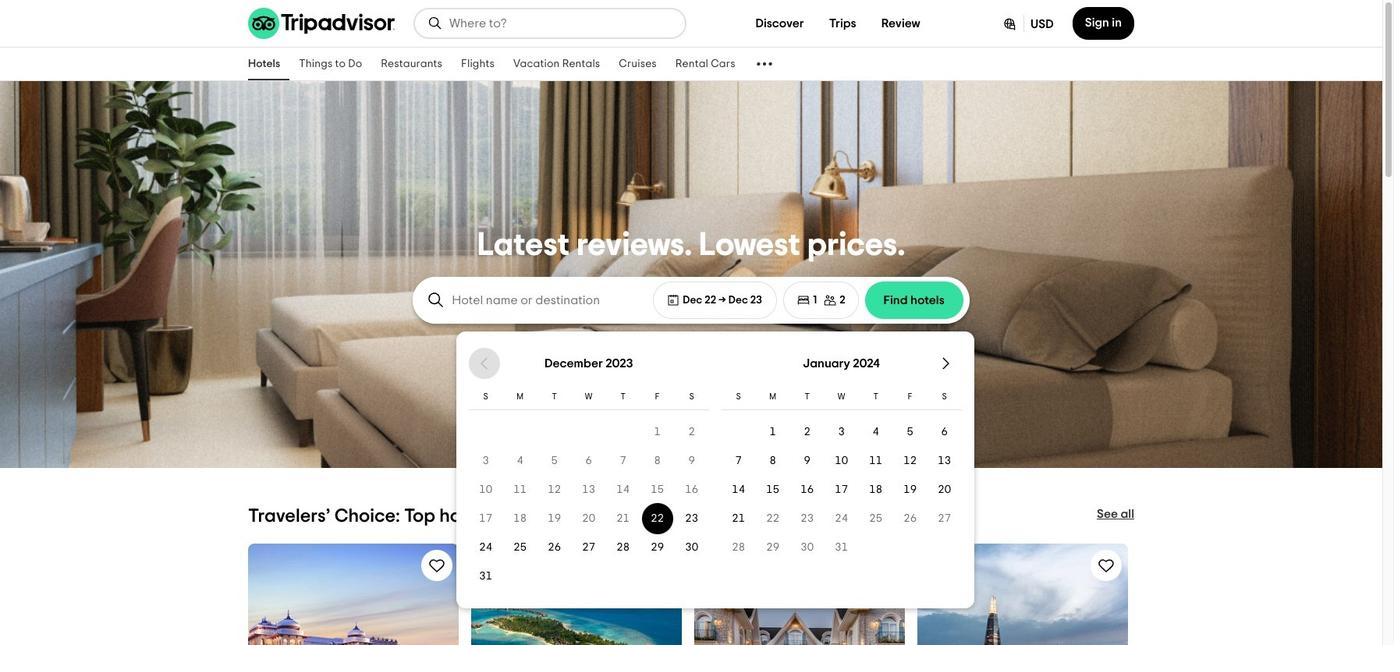 Task type: vqa. For each thing, say whether or not it's contained in the screenshot.
0 seniors (65+)
no



Task type: describe. For each thing, give the bounding box(es) containing it.
0 vertical spatial search search field
[[449, 16, 673, 30]]

search image for topmost "search" 'search field'
[[428, 16, 443, 31]]

2 save to a trip image from the left
[[1097, 556, 1116, 575]]

tripadvisor image
[[248, 8, 395, 39]]

next month image
[[937, 354, 956, 373]]

previous month image
[[475, 354, 494, 373]]

1 save to a trip image from the left
[[428, 556, 446, 575]]



Task type: locate. For each thing, give the bounding box(es) containing it.
row group
[[469, 419, 709, 591], [722, 419, 962, 562]]

0 horizontal spatial grid
[[469, 344, 709, 593]]

1 grid from the left
[[469, 344, 709, 593]]

1 row group from the left
[[469, 419, 709, 591]]

Search search field
[[449, 16, 673, 30], [452, 293, 633, 307]]

0 horizontal spatial save to a trip image
[[428, 556, 446, 575]]

0 vertical spatial search image
[[428, 16, 443, 31]]

2 grid from the left
[[722, 344, 962, 593]]

search image for the bottom "search" 'search field'
[[427, 291, 446, 310]]

search image
[[428, 16, 443, 31], [427, 291, 446, 310]]

1 vertical spatial search search field
[[452, 293, 633, 307]]

None search field
[[415, 9, 685, 37]]

1 vertical spatial search image
[[427, 291, 446, 310]]

save to a trip image
[[428, 556, 446, 575], [1097, 556, 1116, 575]]

1 horizontal spatial row group
[[722, 419, 962, 562]]

grid
[[469, 344, 709, 593], [722, 344, 962, 593]]

row
[[469, 384, 709, 411], [722, 384, 962, 411], [469, 419, 709, 447], [722, 419, 962, 447], [469, 447, 709, 475], [722, 447, 962, 475], [469, 476, 709, 504], [722, 476, 962, 504], [469, 505, 709, 533], [722, 505, 962, 533], [469, 534, 709, 562], [722, 534, 962, 562]]

2 row group from the left
[[722, 419, 962, 562]]

0 horizontal spatial row group
[[469, 419, 709, 591]]

None search field
[[414, 279, 645, 322]]

1 horizontal spatial grid
[[722, 344, 962, 593]]

1 horizontal spatial save to a trip image
[[1097, 556, 1116, 575]]



